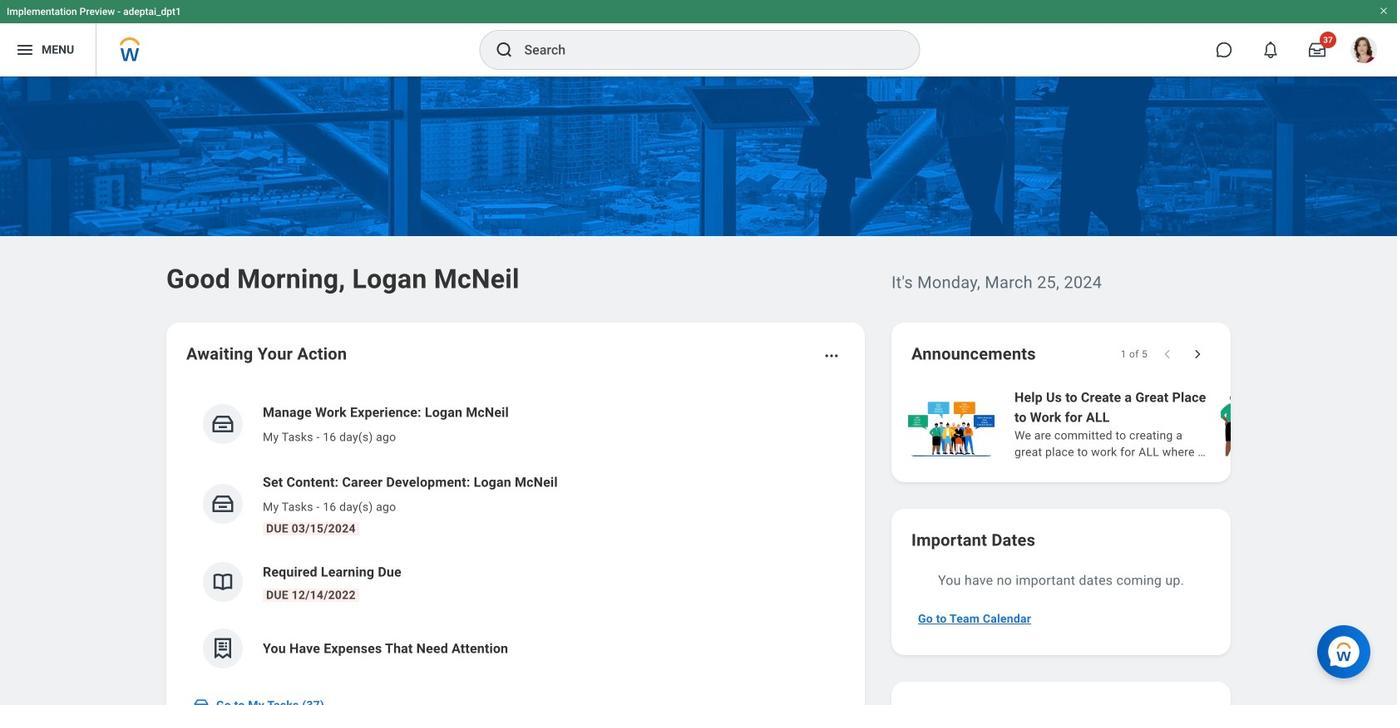 Task type: vqa. For each thing, say whether or not it's contained in the screenshot.
workday assistant region
no



Task type: locate. For each thing, give the bounding box(es) containing it.
main content
[[0, 77, 1398, 706]]

Search Workday  search field
[[525, 32, 886, 68]]

close environment banner image
[[1380, 6, 1389, 16]]

banner
[[0, 0, 1398, 77]]

1 vertical spatial inbox image
[[193, 697, 210, 706]]

inbox image
[[211, 412, 235, 437]]

justify image
[[15, 40, 35, 60]]

1 horizontal spatial inbox image
[[211, 492, 235, 517]]

0 horizontal spatial inbox image
[[193, 697, 210, 706]]

dashboard expenses image
[[211, 637, 235, 661]]

list
[[905, 386, 1398, 463], [186, 389, 845, 682]]

inbox image
[[211, 492, 235, 517], [193, 697, 210, 706]]

0 vertical spatial inbox image
[[211, 492, 235, 517]]

status
[[1121, 348, 1148, 361]]

inbox large image
[[1310, 42, 1326, 58]]

search image
[[495, 40, 515, 60]]



Task type: describe. For each thing, give the bounding box(es) containing it.
1 horizontal spatial list
[[905, 386, 1398, 463]]

related actions image
[[824, 348, 840, 364]]

chevron left small image
[[1160, 346, 1176, 363]]

0 horizontal spatial list
[[186, 389, 845, 682]]

chevron right small image
[[1190, 346, 1206, 363]]

profile logan mcneil image
[[1351, 37, 1378, 67]]

book open image
[[211, 570, 235, 595]]

notifications large image
[[1263, 42, 1280, 58]]



